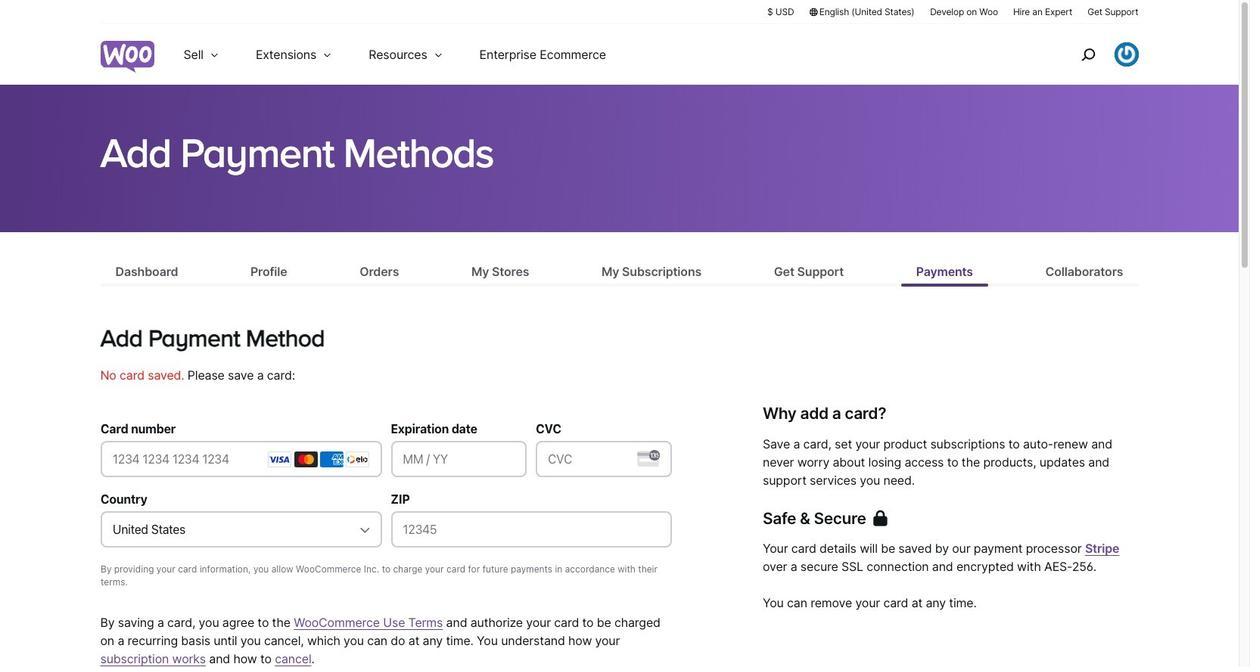 Task type: locate. For each thing, give the bounding box(es) containing it.
lock image
[[874, 510, 887, 526]]

service navigation menu element
[[1049, 30, 1139, 79]]



Task type: describe. For each thing, give the bounding box(es) containing it.
open account menu image
[[1114, 42, 1139, 67]]

search image
[[1076, 42, 1100, 67]]



Task type: vqa. For each thing, say whether or not it's contained in the screenshot.
option
no



